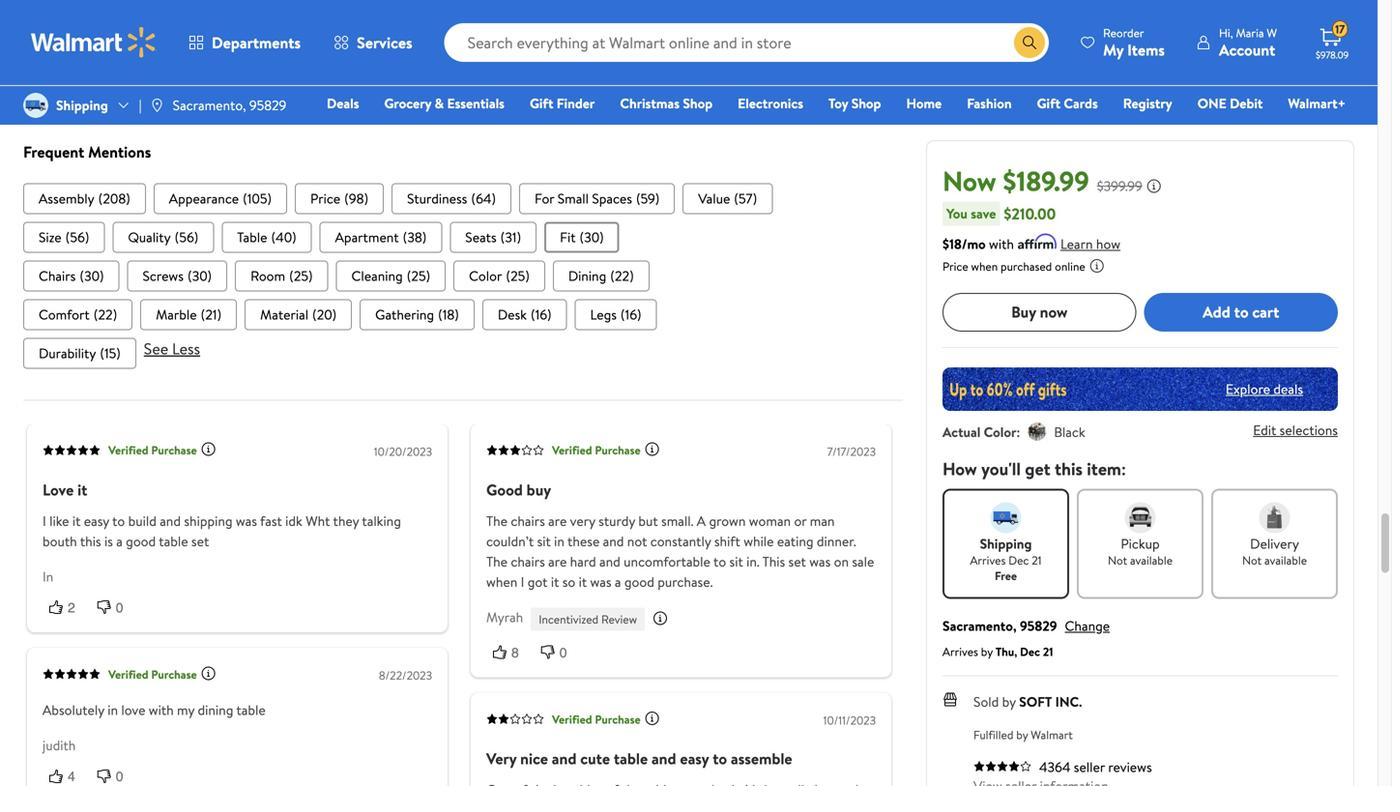 Task type: locate. For each thing, give the bounding box(es) containing it.
table right cute at bottom left
[[614, 748, 648, 770]]

0 horizontal spatial (30)
[[80, 266, 104, 285]]

0 vertical spatial 0 button
[[91, 597, 139, 617]]

0 vertical spatial easy
[[84, 511, 109, 530]]

shipping up frequent mentions
[[56, 96, 108, 115]]

by inside sacramento, 95829 change arrives by thu, dec 21
[[981, 643, 993, 660]]

0 right '4'
[[116, 769, 123, 785]]

electronics
[[738, 94, 804, 113]]

(30) for screws (30)
[[188, 266, 212, 285]]

1 vertical spatial incentivized review
[[539, 611, 637, 627]]

explore
[[1226, 380, 1271, 398]]

1 horizontal spatial (56)
[[175, 228, 199, 246]]

1 vertical spatial review
[[602, 611, 637, 627]]

list item up the fit (30) at left
[[519, 183, 675, 214]]

0 horizontal spatial incentivized
[[129, 34, 189, 50]]

0 vertical spatial by
[[981, 643, 993, 660]]

frequent
[[23, 141, 84, 162]]

incentivized down so
[[539, 611, 599, 627]]

1 horizontal spatial review
[[602, 611, 637, 627]]

shift
[[715, 532, 741, 551]]

in left love
[[108, 701, 118, 720]]

10/20/2023
[[374, 443, 432, 460]]

durability
[[39, 344, 96, 362]]

purchase for love it
[[151, 442, 197, 458]]

list item containing for small spaces
[[519, 183, 675, 214]]

list item up durability (15)
[[23, 299, 133, 330]]

list up 'see less' list
[[23, 299, 903, 330]]

not
[[1108, 552, 1128, 568], [1243, 552, 1262, 568]]

(25) up the desk
[[506, 266, 530, 285]]

selections
[[1280, 421, 1338, 440]]

affirm image
[[1018, 233, 1057, 249]]

list item up cleaning
[[320, 222, 442, 253]]

0 button right the 8
[[535, 642, 583, 662]]

list item
[[23, 183, 146, 214], [154, 183, 287, 214], [295, 183, 384, 214], [392, 183, 512, 214], [519, 183, 675, 214], [683, 183, 773, 214], [23, 222, 105, 253], [112, 222, 214, 253], [222, 222, 312, 253], [320, 222, 442, 253], [450, 222, 537, 253], [545, 222, 620, 253], [23, 260, 119, 291], [127, 260, 227, 291], [235, 260, 328, 291], [336, 260, 446, 291], [454, 260, 545, 291], [553, 260, 650, 291], [23, 299, 133, 330], [140, 299, 237, 330], [245, 299, 352, 330], [360, 299, 475, 330], [482, 299, 567, 330], [575, 299, 657, 330], [23, 338, 136, 369]]

1 not from the left
[[1108, 552, 1128, 568]]

reorder my items
[[1104, 25, 1165, 60]]

list item containing quality
[[112, 222, 214, 253]]

small.
[[662, 511, 694, 530]]

review for myrah
[[602, 611, 637, 627]]

incentivized review
[[129, 34, 227, 50], [539, 611, 637, 627]]

dec inside sacramento, 95829 change arrives by thu, dec 21
[[1020, 643, 1041, 660]]

1 shop from the left
[[683, 94, 713, 113]]

0 vertical spatial are
[[549, 511, 567, 530]]

love
[[121, 701, 145, 720]]

list item up room
[[222, 222, 312, 253]]

i inside the chairs are very sturdy but small. a grown woman or man couldn't sit in these and not constantly shift while eating dinner. the chairs are hard and uncomfortable to sit in. this set was on sale when i got it so it was a good purchase.
[[521, 572, 525, 591]]

2 (25) from the left
[[407, 266, 430, 285]]

(30) right fit
[[580, 228, 604, 246]]

by for sold
[[1003, 692, 1016, 711]]

0 horizontal spatial review
[[191, 34, 227, 50]]

it right love on the left of page
[[77, 479, 87, 500]]

shop right christmas
[[683, 94, 713, 113]]

list item down dining (22)
[[575, 299, 657, 330]]

or
[[794, 511, 807, 530]]

purchase up build
[[151, 442, 197, 458]]

comfort (22)
[[39, 305, 117, 324]]

set down shipping
[[191, 532, 209, 551]]

good inside "i like it easy to build and shipping was fast idk wht they talking bouth this is a good table set"
[[126, 532, 156, 551]]

it right so
[[579, 572, 587, 591]]

3 list from the top
[[23, 260, 903, 291]]

0 vertical spatial price
[[310, 189, 341, 208]]

gift left cards
[[1037, 94, 1061, 113]]

(30) right screws
[[188, 266, 212, 285]]

0 vertical spatial the
[[486, 511, 508, 530]]

delivery not available
[[1243, 534, 1308, 568]]

21
[[1032, 552, 1042, 568], [1043, 643, 1054, 660]]

review
[[191, 34, 227, 50], [602, 611, 637, 627]]

1 vertical spatial the
[[486, 552, 508, 571]]

0 vertical spatial dec
[[1009, 552, 1029, 568]]

(22) for comfort (22)
[[94, 305, 117, 324]]

chairs (30)
[[39, 266, 104, 285]]

0 vertical spatial set
[[191, 532, 209, 551]]

0 horizontal spatial sit
[[537, 532, 551, 551]]

(56) right the size
[[65, 228, 89, 246]]

(22)
[[611, 266, 634, 285], [94, 305, 117, 324]]

registry
[[1124, 94, 1173, 113]]

0 horizontal spatial color
[[469, 266, 502, 285]]

price down $18/mo
[[943, 258, 969, 274]]

arrives inside sacramento, 95829 change arrives by thu, dec 21
[[943, 643, 979, 660]]

1 vertical spatial sacramento,
[[943, 616, 1017, 635]]

my
[[1104, 39, 1124, 60]]

verified purchase information image
[[201, 442, 216, 457], [645, 442, 660, 457], [645, 711, 660, 726]]

list item up dining
[[545, 222, 620, 253]]

1 (25) from the left
[[289, 266, 313, 285]]

list item containing legs
[[575, 299, 657, 330]]

comfort
[[39, 305, 90, 324]]

color up you'll
[[984, 422, 1017, 441]]

deals link
[[318, 93, 368, 114]]

1 vertical spatial was
[[810, 552, 831, 571]]

on
[[834, 552, 849, 571]]

dec right thu,
[[1020, 643, 1041, 660]]

the up couldn't
[[486, 511, 508, 530]]

review left incentivized review information icon
[[602, 611, 637, 627]]

1 horizontal spatial  image
[[150, 98, 165, 113]]

appearance (105)
[[169, 189, 272, 208]]

marble
[[156, 305, 197, 324]]

8
[[512, 645, 519, 660]]

when
[[971, 258, 998, 274], [486, 572, 518, 591]]

shop for toy shop
[[852, 94, 881, 113]]

0 vertical spatial arrives
[[970, 552, 1006, 568]]

to up is
[[112, 511, 125, 530]]

2 gift from the left
[[1037, 94, 1061, 113]]

1 list from the top
[[23, 183, 903, 214]]

(25) for room (25)
[[289, 266, 313, 285]]

1 vertical spatial i
[[521, 572, 525, 591]]

0 button for love it
[[91, 597, 139, 617]]

dining
[[198, 701, 233, 720]]

incentivized review down so
[[539, 611, 637, 627]]

table down shipping
[[159, 532, 188, 551]]

good down build
[[126, 532, 156, 551]]

verified purchase information image up "very nice and cute table and easy to assemble"
[[645, 711, 660, 726]]

0 horizontal spatial incentivized review
[[129, 34, 227, 50]]

1 horizontal spatial shop
[[852, 94, 881, 113]]

0 vertical spatial a
[[116, 532, 123, 551]]

0 horizontal spatial with
[[149, 701, 174, 720]]

21 right thu,
[[1043, 643, 1054, 660]]

0 horizontal spatial gift
[[530, 94, 554, 113]]

0 vertical spatial was
[[236, 511, 257, 530]]

list item containing room
[[235, 260, 328, 291]]

are left the very
[[549, 511, 567, 530]]

list containing assembly
[[23, 183, 903, 214]]

by left thu,
[[981, 643, 993, 660]]

not down intent image for delivery on the bottom right of the page
[[1243, 552, 1262, 568]]

0 horizontal spatial easy
[[84, 511, 109, 530]]

incentivized review up |
[[129, 34, 227, 50]]

0 horizontal spatial shop
[[683, 94, 713, 113]]

it left so
[[551, 572, 559, 591]]

0 horizontal spatial sacramento,
[[173, 96, 246, 115]]

1 vertical spatial are
[[549, 552, 567, 571]]

list item down comfort (22)
[[23, 338, 136, 369]]

inc.
[[1056, 692, 1083, 711]]

to left cart
[[1235, 301, 1249, 323]]

1 vertical spatial price
[[943, 258, 969, 274]]

1 vertical spatial 95829
[[1020, 616, 1058, 635]]

95829 for sacramento, 95829
[[249, 96, 287, 115]]

how
[[943, 457, 978, 481]]

actual
[[943, 422, 981, 441]]

frequent mentions
[[23, 141, 151, 162]]

this inside "i like it easy to build and shipping was fast idk wht they talking bouth this is a good table set"
[[80, 532, 101, 551]]

list item up legs
[[553, 260, 650, 291]]

good buy
[[486, 479, 551, 500]]

verified purchase for good buy
[[552, 442, 641, 458]]

0 vertical spatial 95829
[[249, 96, 287, 115]]

and right nice
[[552, 748, 577, 770]]

0 horizontal spatial good
[[126, 532, 156, 551]]

0 horizontal spatial available
[[1131, 552, 1173, 568]]

actual color :
[[943, 422, 1021, 441]]

0 for love it
[[116, 600, 123, 615]]

(25) for color (25)
[[506, 266, 530, 285]]

1 vertical spatial incentivized
[[539, 611, 599, 627]]

sacramento, inside sacramento, 95829 change arrives by thu, dec 21
[[943, 616, 1017, 635]]

1 horizontal spatial (25)
[[407, 266, 430, 285]]

a inside the chairs are very sturdy but small. a grown woman or man couldn't sit in these and not constantly shift while eating dinner. the chairs are hard and uncomfortable to sit in. this set was on sale when i got it so it was a good purchase.
[[615, 572, 621, 591]]

verified up cute at bottom left
[[552, 711, 592, 728]]

0 vertical spatial shipping
[[56, 96, 108, 115]]

1 (16) from the left
[[531, 305, 552, 324]]

see less button
[[144, 338, 200, 359]]

1 available from the left
[[1131, 552, 1173, 568]]

list item containing chairs
[[23, 260, 119, 291]]

3 (25) from the left
[[506, 266, 530, 285]]

verified purchase information image
[[201, 666, 216, 681]]

explore deals link
[[1218, 372, 1311, 406]]

apartment
[[335, 228, 399, 246]]

4364
[[1040, 757, 1071, 776]]

1 horizontal spatial easy
[[680, 748, 709, 770]]

1 horizontal spatial incentivized
[[539, 611, 599, 627]]

this left is
[[80, 532, 101, 551]]

verified up build
[[108, 442, 148, 458]]

incentivized up |
[[129, 34, 189, 50]]

1 vertical spatial chairs
[[511, 552, 545, 571]]

incentivized review for adedayo
[[129, 34, 227, 50]]

list item up comfort (22)
[[23, 260, 119, 291]]

2 vertical spatial table
[[614, 748, 648, 770]]

2 chairs from the top
[[511, 552, 545, 571]]

price for price when purchased online
[[943, 258, 969, 274]]

0 vertical spatial i
[[43, 511, 46, 530]]

savannah
[[552, 40, 607, 59]]

gift
[[530, 94, 554, 113], [1037, 94, 1061, 113]]

0 horizontal spatial i
[[43, 511, 46, 530]]

shipping inside shipping arrives dec 21 free
[[980, 534, 1032, 553]]

4 list from the top
[[23, 299, 903, 330]]

list item containing dining
[[553, 260, 650, 291]]

less
[[172, 338, 200, 359]]

0 vertical spatial sit
[[537, 532, 551, 551]]

sacramento, 95829
[[173, 96, 287, 115]]

0 horizontal spatial (56)
[[65, 228, 89, 246]]

i left the like
[[43, 511, 46, 530]]

for
[[535, 189, 555, 208]]

 image
[[23, 93, 48, 118], [150, 98, 165, 113]]

1 horizontal spatial (30)
[[188, 266, 212, 285]]

0 horizontal spatial  image
[[23, 93, 48, 118]]

4
[[68, 769, 75, 785]]

sit left in.
[[730, 552, 743, 571]]

by right "fulfilled"
[[1017, 727, 1028, 743]]

list item down apartment (38)
[[336, 260, 446, 291]]

1 vertical spatial 0
[[560, 645, 567, 660]]

they
[[333, 511, 359, 530]]

1 gift from the left
[[530, 94, 554, 113]]

21 right free
[[1032, 552, 1042, 568]]

dec down intent image for shipping
[[1009, 552, 1029, 568]]

0 vertical spatial chairs
[[511, 511, 545, 530]]

cart
[[1253, 301, 1280, 323]]

up to sixty percent off deals. shop now. image
[[943, 367, 1338, 411]]

man
[[810, 511, 835, 530]]

verified purchase information image for it
[[201, 442, 216, 457]]

toy
[[829, 94, 849, 113]]

dec inside shipping arrives dec 21 free
[[1009, 552, 1029, 568]]

0 for good buy
[[560, 645, 567, 660]]

list item up material
[[235, 260, 328, 291]]

0 vertical spatial (22)
[[611, 266, 634, 285]]

2 not from the left
[[1243, 552, 1262, 568]]

when inside the chairs are very sturdy but small. a grown woman or man couldn't sit in these and not constantly shift while eating dinner. the chairs are hard and uncomfortable to sit in. this set was on sale when i got it so it was a good purchase.
[[486, 572, 518, 591]]

0 horizontal spatial a
[[116, 532, 123, 551]]

0 horizontal spatial table
[[159, 532, 188, 551]]

a right so
[[615, 572, 621, 591]]

1 vertical spatial in
[[108, 701, 118, 720]]

with left the my at the left bottom
[[149, 701, 174, 720]]

this
[[1055, 457, 1083, 481], [80, 532, 101, 551]]

chairs
[[39, 266, 76, 285]]

2 vertical spatial 0
[[116, 769, 123, 785]]

list
[[23, 183, 903, 214], [23, 222, 903, 253], [23, 260, 903, 291], [23, 299, 903, 330]]

0 vertical spatial when
[[971, 258, 998, 274]]

1 vertical spatial (22)
[[94, 305, 117, 324]]

verified purchase information image up but
[[645, 442, 660, 457]]

edit
[[1254, 421, 1277, 440]]

was inside "i like it easy to build and shipping was fast idk wht they talking bouth this is a good table set"
[[236, 511, 257, 530]]

the chairs are very sturdy but small. a grown woman or man couldn't sit in these and not constantly shift while eating dinner. the chairs are hard and uncomfortable to sit in. this set was on sale when i got it so it was a good purchase.
[[486, 511, 875, 591]]

fit
[[560, 228, 576, 246]]

list item containing value
[[683, 183, 773, 214]]

verified purchase up the very
[[552, 442, 641, 458]]

(56) right the quality
[[175, 228, 199, 246]]

purchase for good buy
[[595, 442, 641, 458]]

1 horizontal spatial (16)
[[621, 305, 642, 324]]

registry link
[[1115, 93, 1182, 114]]

(105)
[[243, 189, 272, 208]]

sacramento, up thu,
[[943, 616, 1017, 635]]

list item down room (25)
[[245, 299, 352, 330]]

price for price (98)
[[310, 189, 341, 208]]

list item up screws
[[112, 222, 214, 253]]

1 the from the top
[[486, 511, 508, 530]]

0 horizontal spatial 95829
[[249, 96, 287, 115]]

2 (16) from the left
[[621, 305, 642, 324]]

2 are from the top
[[549, 552, 567, 571]]

0 horizontal spatial (25)
[[289, 266, 313, 285]]

1 vertical spatial a
[[615, 572, 621, 591]]

change
[[1065, 616, 1110, 635]]

 image right |
[[150, 98, 165, 113]]

1 vertical spatial this
[[80, 532, 101, 551]]

(25) up gathering (18)
[[407, 266, 430, 285]]

search icon image
[[1022, 35, 1038, 50]]

1 horizontal spatial table
[[236, 701, 266, 720]]

gift cards
[[1037, 94, 1098, 113]]

price (98)
[[310, 189, 369, 208]]

2 button
[[43, 597, 91, 617]]

legal information image
[[1090, 258, 1105, 273]]

2 shop from the left
[[852, 94, 881, 113]]

are up so
[[549, 552, 567, 571]]

cute
[[581, 748, 610, 770]]

review up the sacramento, 95829
[[191, 34, 227, 50]]

(22) for dining (22)
[[611, 266, 634, 285]]

not inside "pickup not available"
[[1108, 552, 1128, 568]]

screws (30)
[[143, 266, 212, 285]]

available inside delivery not available
[[1265, 552, 1308, 568]]

incentivized for myrah
[[539, 611, 599, 627]]

1 horizontal spatial in
[[554, 532, 565, 551]]

by right the sold
[[1003, 692, 1016, 711]]

1 horizontal spatial 95829
[[1020, 616, 1058, 635]]

1 horizontal spatial when
[[971, 258, 998, 274]]

a
[[697, 511, 706, 530]]

2 list from the top
[[23, 222, 903, 253]]

2 (56) from the left
[[175, 228, 199, 246]]

1 vertical spatial 21
[[1043, 643, 1054, 660]]

0 vertical spatial with
[[989, 234, 1014, 253]]

value (57)
[[698, 189, 758, 208]]

list item right (59)
[[683, 183, 773, 214]]

to inside the chairs are very sturdy but small. a grown woman or man couldn't sit in these and not constantly shift while eating dinner. the chairs are hard and uncomfortable to sit in. this set was on sale when i got it so it was a good purchase.
[[714, 552, 726, 571]]

21 inside sacramento, 95829 change arrives by thu, dec 21
[[1043, 643, 1054, 660]]

fashion link
[[959, 93, 1021, 114]]

95829 down 'departments'
[[249, 96, 287, 115]]

available
[[1131, 552, 1173, 568], [1265, 552, 1308, 568]]

1 horizontal spatial good
[[625, 572, 655, 591]]

(30) for chairs (30)
[[80, 266, 104, 285]]

gift left finder at top left
[[530, 94, 554, 113]]

purchase up sturdy
[[595, 442, 641, 458]]

not down intent image for pickup
[[1108, 552, 1128, 568]]

sit right couldn't
[[537, 532, 551, 551]]

incentivized review information image
[[653, 611, 668, 626]]

1 vertical spatial when
[[486, 572, 518, 591]]

verified purchase up build
[[108, 442, 197, 458]]

0 vertical spatial in
[[554, 532, 565, 551]]

in inside the chairs are very sturdy but small. a grown woman or man couldn't sit in these and not constantly shift while eating dinner. the chairs are hard and uncomfortable to sit in. this set was on sale when i got it so it was a good purchase.
[[554, 532, 565, 551]]

sacramento, right |
[[173, 96, 246, 115]]

easy
[[84, 511, 109, 530], [680, 748, 709, 770]]

0 vertical spatial incentivized review
[[129, 34, 227, 50]]

2 horizontal spatial (30)
[[580, 228, 604, 246]]

1 horizontal spatial price
[[943, 258, 969, 274]]

0 horizontal spatial (22)
[[94, 305, 117, 324]]

buy now
[[1012, 301, 1068, 323]]

love
[[43, 479, 74, 500]]

$189.99
[[1003, 162, 1090, 200]]

color down seats
[[469, 266, 502, 285]]

list item down seats (31)
[[454, 260, 545, 291]]

list item containing apartment
[[320, 222, 442, 253]]

set
[[191, 532, 209, 551], [789, 552, 806, 571]]

0 horizontal spatial by
[[981, 643, 993, 660]]

available down intent image for pickup
[[1131, 552, 1173, 568]]

table
[[237, 228, 267, 246]]

1 horizontal spatial 21
[[1043, 643, 1054, 660]]

1 horizontal spatial color
[[984, 422, 1017, 441]]

list item containing assembly
[[23, 183, 146, 214]]

(38)
[[403, 228, 427, 246]]

0 right the 8
[[560, 645, 567, 660]]

(21)
[[201, 305, 222, 324]]

list item up size (56)
[[23, 183, 146, 214]]

table inside "i like it easy to build and shipping was fast idk wht they talking bouth this is a good table set"
[[159, 532, 188, 551]]

easy up is
[[84, 511, 109, 530]]

(56) for quality (56)
[[175, 228, 199, 246]]

0 vertical spatial 21
[[1032, 552, 1042, 568]]

the down couldn't
[[486, 552, 508, 571]]

1 (56) from the left
[[65, 228, 89, 246]]

verified purchase up cute at bottom left
[[552, 711, 641, 728]]

list containing chairs
[[23, 260, 903, 291]]

0 horizontal spatial not
[[1108, 552, 1128, 568]]

list item down assembly
[[23, 222, 105, 253]]

gift finder
[[530, 94, 595, 113]]

 image up frequent
[[23, 93, 48, 118]]

arrives down intent image for shipping
[[970, 552, 1006, 568]]

not inside delivery not available
[[1243, 552, 1262, 568]]

verified
[[108, 442, 148, 458], [552, 442, 592, 458], [108, 666, 148, 683], [552, 711, 592, 728]]

good
[[126, 532, 156, 551], [625, 572, 655, 591]]

2 horizontal spatial by
[[1017, 727, 1028, 743]]

sacramento, for sacramento, 95829 change arrives by thu, dec 21
[[943, 616, 1017, 635]]

2 available from the left
[[1265, 552, 1308, 568]]

shipping for shipping
[[56, 96, 108, 115]]

(64)
[[471, 189, 496, 208]]

(22) right dining
[[611, 266, 634, 285]]

list item containing marble
[[140, 299, 237, 330]]

1 vertical spatial good
[[625, 572, 655, 591]]

size
[[39, 228, 62, 246]]

list item down cleaning (25)
[[360, 299, 475, 330]]

table right dining
[[236, 701, 266, 720]]

gift inside "link"
[[1037, 94, 1061, 113]]

review for adedayo
[[191, 34, 227, 50]]

not for delivery
[[1243, 552, 1262, 568]]

shipping for shipping arrives dec 21 free
[[980, 534, 1032, 553]]

95829 inside sacramento, 95829 change arrives by thu, dec 21
[[1020, 616, 1058, 635]]

Search search field
[[445, 23, 1049, 62]]

to inside "button"
[[1235, 301, 1249, 323]]

talking
[[362, 511, 401, 530]]

0 vertical spatial incentivized
[[129, 34, 189, 50]]

1 vertical spatial dec
[[1020, 643, 1041, 660]]

how
[[1097, 234, 1121, 253]]

in
[[554, 532, 565, 551], [108, 701, 118, 720]]

0 vertical spatial this
[[1055, 457, 1083, 481]]

list up seats
[[23, 183, 903, 214]]

to
[[1235, 301, 1249, 323], [112, 511, 125, 530], [714, 552, 726, 571], [713, 748, 727, 770]]

$18/mo
[[943, 234, 986, 253]]

1 horizontal spatial by
[[1003, 692, 1016, 711]]

1 vertical spatial shipping
[[980, 534, 1032, 553]]

1 horizontal spatial a
[[615, 572, 621, 591]]

available inside "pickup not available"
[[1131, 552, 1173, 568]]

|
[[139, 96, 142, 115]]

good down uncomfortable
[[625, 572, 655, 591]]

and
[[160, 511, 181, 530], [603, 532, 624, 551], [600, 552, 621, 571], [552, 748, 577, 770], [652, 748, 677, 770]]

when up myrah
[[486, 572, 518, 591]]

0 horizontal spatial set
[[191, 532, 209, 551]]

0 horizontal spatial in
[[108, 701, 118, 720]]

available for pickup
[[1131, 552, 1173, 568]]

list item down color (25)
[[482, 299, 567, 330]]

(16) for legs (16)
[[621, 305, 642, 324]]

shop for christmas shop
[[683, 94, 713, 113]]

this right get on the right
[[1055, 457, 1083, 481]]

verified purchase for very nice and cute table and easy to assemble
[[552, 711, 641, 728]]

1 vertical spatial set
[[789, 552, 806, 571]]

in left these
[[554, 532, 565, 551]]

0 button right 2 at the bottom
[[91, 597, 139, 617]]



Task type: vqa. For each thing, say whether or not it's contained in the screenshot.


Task type: describe. For each thing, give the bounding box(es) containing it.
list item containing durability
[[23, 338, 136, 369]]

0 vertical spatial color
[[469, 266, 502, 285]]

toy shop link
[[820, 93, 890, 114]]

(56) for size (56)
[[65, 228, 89, 246]]

save
[[971, 204, 997, 223]]

1 horizontal spatial this
[[1055, 457, 1083, 481]]

1 vertical spatial sit
[[730, 552, 743, 571]]

3.9432 stars out of 5, based on 4364 seller reviews element
[[974, 760, 1032, 772]]

list item containing comfort
[[23, 299, 133, 330]]

see less list
[[23, 338, 903, 369]]

add to cart button
[[1145, 293, 1338, 331]]

$18/mo with
[[943, 234, 1014, 253]]

incentivized for adedayo
[[129, 34, 189, 50]]

sacramento, for sacramento, 95829
[[173, 96, 246, 115]]

my
[[177, 701, 195, 720]]

arrives inside shipping arrives dec 21 free
[[970, 552, 1006, 568]]

sturdiness
[[407, 189, 467, 208]]

verified purchase information image for buy
[[645, 442, 660, 457]]

add
[[1203, 301, 1231, 323]]

list item containing desk
[[482, 299, 567, 330]]

assemble
[[731, 748, 793, 770]]

verified purchase up absolutely in love with my dining table
[[108, 666, 197, 683]]

grocery
[[384, 94, 432, 113]]

to inside "i like it easy to build and shipping was fast idk wht they talking bouth this is a good table set"
[[112, 511, 125, 530]]

a inside "i like it easy to build and shipping was fast idk wht they talking bouth this is a good table set"
[[116, 532, 123, 551]]

woman
[[749, 511, 791, 530]]

you save $210.00
[[947, 203, 1056, 224]]

gift for gift cards
[[1037, 94, 1061, 113]]

edit selections
[[1254, 421, 1338, 440]]

price when purchased online
[[943, 258, 1086, 274]]

sacramento, 95829 change arrives by thu, dec 21
[[943, 616, 1110, 660]]

dining (22)
[[568, 266, 634, 285]]

fashion
[[967, 94, 1012, 113]]

verified up love
[[108, 666, 148, 683]]

good inside the chairs are very sturdy but small. a grown woman or man couldn't sit in these and not constantly shift while eating dinner. the chairs are hard and uncomfortable to sit in. this set was on sale when i got it so it was a good purchase.
[[625, 572, 655, 591]]

judith
[[43, 736, 76, 755]]

durability (15)
[[39, 344, 121, 362]]

(25) for cleaning (25)
[[407, 266, 430, 285]]

desk
[[498, 305, 527, 324]]

list item containing cleaning
[[336, 260, 446, 291]]

21 inside shipping arrives dec 21 free
[[1032, 552, 1042, 568]]

build
[[128, 511, 157, 530]]

finder
[[557, 94, 595, 113]]

buy
[[1012, 301, 1037, 323]]

learn more about strikethrough prices image
[[1147, 178, 1162, 194]]

list item containing appearance
[[154, 183, 287, 214]]

desk (16)
[[498, 305, 552, 324]]

learn how button
[[1061, 234, 1121, 254]]

essentials
[[447, 94, 505, 113]]

easy inside "i like it easy to build and shipping was fast idk wht they talking bouth this is a good table set"
[[84, 511, 109, 530]]

not for pickup
[[1108, 552, 1128, 568]]

black
[[1054, 422, 1086, 441]]

item:
[[1087, 457, 1127, 481]]

Walmart Site-Wide search field
[[445, 23, 1049, 62]]

room
[[251, 266, 285, 285]]

and down sturdy
[[603, 532, 624, 551]]

very
[[486, 748, 517, 770]]

grown
[[709, 511, 746, 530]]

buy
[[527, 479, 551, 500]]

material
[[260, 305, 309, 324]]

appearance
[[169, 189, 239, 208]]

2 horizontal spatial table
[[614, 748, 648, 770]]

by for fulfilled
[[1017, 727, 1028, 743]]

verified purchase information image for nice
[[645, 711, 660, 726]]

mentions
[[88, 141, 151, 162]]

(40)
[[271, 228, 297, 246]]

walmart image
[[31, 27, 157, 58]]

intent image for delivery image
[[1260, 502, 1291, 533]]

material (20)
[[260, 305, 337, 324]]

2 vertical spatial 0 button
[[91, 767, 139, 786]]

purchase left verified purchase information icon on the left bottom
[[151, 666, 197, 683]]

:
[[1017, 422, 1021, 441]]

 image for sacramento, 95829
[[150, 98, 165, 113]]

deals
[[327, 94, 359, 113]]

cleaning (25)
[[352, 266, 430, 285]]

2 vertical spatial was
[[590, 572, 612, 591]]

(16) for desk (16)
[[531, 305, 552, 324]]

learn
[[1061, 234, 1093, 253]]

absolutely in love with my dining table
[[43, 701, 266, 720]]

list item containing color
[[454, 260, 545, 291]]

intent image for pickup image
[[1125, 502, 1156, 533]]

(57)
[[734, 189, 758, 208]]

1 vertical spatial table
[[236, 701, 266, 720]]

incentivized review for myrah
[[539, 611, 637, 627]]

soft
[[1020, 692, 1053, 711]]

list containing comfort
[[23, 299, 903, 330]]

good
[[486, 479, 523, 500]]

explore deals
[[1226, 380, 1304, 398]]

list item containing size
[[23, 222, 105, 253]]

gift finder link
[[521, 93, 604, 114]]

departments button
[[172, 19, 317, 66]]

uncomfortable
[[624, 552, 711, 571]]

deals
[[1274, 380, 1304, 398]]

set inside "i like it easy to build and shipping was fast idk wht they talking bouth this is a good table set"
[[191, 532, 209, 551]]

 image for shipping
[[23, 93, 48, 118]]

list item containing seats
[[450, 222, 537, 253]]

buy now button
[[943, 293, 1137, 331]]

verified purchase for love it
[[108, 442, 197, 458]]

(15)
[[100, 344, 121, 362]]

list item containing table
[[222, 222, 312, 253]]

cards
[[1064, 94, 1098, 113]]

verified for love it
[[108, 442, 148, 458]]

set inside the chairs are very sturdy but small. a grown woman or man couldn't sit in these and not constantly shift while eating dinner. the chairs are hard and uncomfortable to sit in. this set was on sale when i got it so it was a good purchase.
[[789, 552, 806, 571]]

walmart
[[1031, 727, 1073, 743]]

2 the from the top
[[486, 552, 508, 571]]

2 horizontal spatial was
[[810, 552, 831, 571]]

$210.00
[[1004, 203, 1056, 224]]

0 button for good buy
[[535, 642, 583, 662]]

maria
[[1236, 25, 1264, 41]]

1 are from the top
[[549, 511, 567, 530]]

room (25)
[[251, 266, 313, 285]]

list item containing fit
[[545, 222, 620, 253]]

verified for good buy
[[552, 442, 592, 458]]

&
[[435, 94, 444, 113]]

list item containing screws
[[127, 260, 227, 291]]

list containing size
[[23, 222, 903, 253]]

intent image for shipping image
[[991, 502, 1022, 533]]

pickup
[[1121, 534, 1160, 553]]

online
[[1055, 258, 1086, 274]]

but
[[639, 511, 658, 530]]

sold
[[974, 692, 999, 711]]

list item containing sturdiness
[[392, 183, 512, 214]]

it inside "i like it easy to build and shipping was fast idk wht they talking bouth this is a good table set"
[[72, 511, 81, 530]]

95829 for sacramento, 95829 change arrives by thu, dec 21
[[1020, 616, 1058, 635]]

i inside "i like it easy to build and shipping was fast idk wht they talking bouth this is a good table set"
[[43, 511, 46, 530]]

(30) for fit (30)
[[580, 228, 604, 246]]

to left assemble
[[713, 748, 727, 770]]

size (56)
[[39, 228, 89, 246]]

and inside "i like it easy to build and shipping was fast idk wht they talking bouth this is a good table set"
[[160, 511, 181, 530]]

available for delivery
[[1265, 552, 1308, 568]]

gathering
[[375, 305, 434, 324]]

in.
[[747, 552, 760, 571]]

see less
[[144, 338, 200, 359]]

seats (31)
[[465, 228, 521, 246]]

list item containing price
[[295, 183, 384, 214]]

verified for very nice and cute table and easy to assemble
[[552, 711, 592, 728]]

gift for gift finder
[[530, 94, 554, 113]]

screws
[[143, 266, 184, 285]]

list item containing material
[[245, 299, 352, 330]]

couldn't
[[486, 532, 534, 551]]

7/17/2023
[[827, 443, 876, 460]]

gathering (18)
[[375, 305, 459, 324]]

grocery & essentials
[[384, 94, 505, 113]]

nice
[[520, 748, 548, 770]]

purchase for very nice and cute table and easy to assemble
[[595, 711, 641, 728]]

1 vertical spatial easy
[[680, 748, 709, 770]]

account
[[1219, 39, 1276, 60]]

fast
[[260, 511, 282, 530]]

list item containing gathering
[[360, 299, 475, 330]]

walmart+
[[1289, 94, 1346, 113]]

so
[[563, 572, 576, 591]]

2
[[68, 600, 75, 615]]

grocery & essentials link
[[376, 93, 513, 114]]

edit selections button
[[1254, 421, 1338, 440]]

assembly (208)
[[39, 189, 130, 208]]

fit (30)
[[560, 228, 604, 246]]

and right cute at bottom left
[[652, 748, 677, 770]]

1 horizontal spatial with
[[989, 234, 1014, 253]]

and right 'hard'
[[600, 552, 621, 571]]

(31)
[[501, 228, 521, 246]]

toy shop
[[829, 94, 881, 113]]

1 chairs from the top
[[511, 511, 545, 530]]



